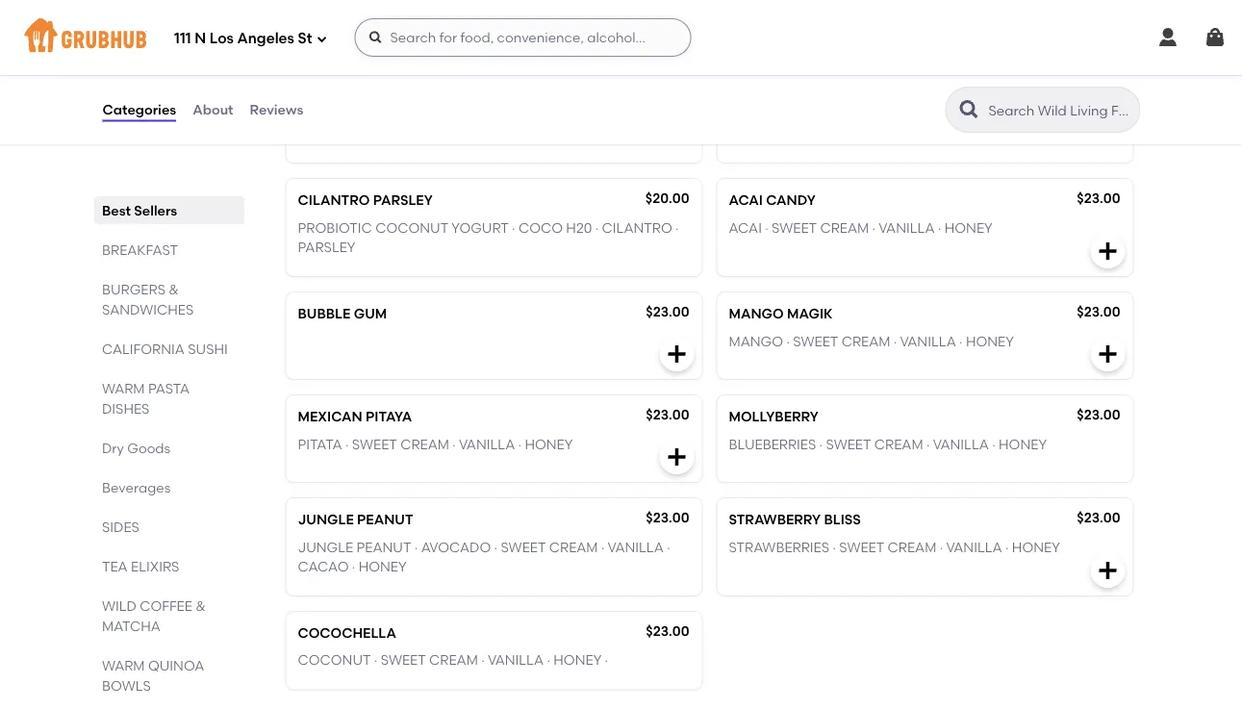 Task type: vqa. For each thing, say whether or not it's contained in the screenshot.
in to the top
no



Task type: locate. For each thing, give the bounding box(es) containing it.
2 jungle from the top
[[298, 539, 353, 556]]

probiotic inside probiotic coconut yogurt · coco h20 ·  cilantro · parsley
[[298, 220, 372, 236]]

coco for probiotic coconut yogurt · coco h20 · lemongrass · rose
[[950, 106, 994, 123]]

los
[[210, 30, 234, 47]]

basil down mint basil
[[304, 126, 342, 142]]

2 warm from the top
[[102, 657, 144, 673]]

1 horizontal spatial parsley
[[373, 193, 433, 209]]

2 mango from the top
[[729, 333, 783, 350]]

n
[[195, 30, 206, 47]]

warm inside warm quinoa bowls
[[102, 657, 144, 673]]

coconut inside probiotic coconut yogurt · coco h20 · lemongrass · rose
[[807, 106, 880, 123]]

vanilla
[[879, 220, 935, 236], [900, 333, 956, 350], [459, 436, 515, 453], [933, 436, 989, 453], [608, 539, 664, 556], [946, 539, 1002, 556], [488, 653, 544, 669]]

parsley inside probiotic coconut yogurt · coco h20 ·  cilantro · parsley
[[298, 239, 355, 256]]

parsley
[[373, 193, 433, 209], [298, 239, 355, 256]]

parsley up probiotic coconut yogurt · coco h20 ·  cilantro · parsley
[[373, 193, 433, 209]]

strawberry
[[729, 512, 821, 528]]

probiotic coconut yogurt · coco h20 · lemongrass · rose
[[729, 106, 1030, 142]]

fresh
[[602, 106, 644, 123]]

coco for probiotic coconut yogurt · coco h20 · fresh mint · basil ·
[[519, 106, 563, 123]]

honey
[[426, 12, 474, 29], [945, 220, 993, 236], [966, 333, 1014, 350], [525, 436, 573, 453], [999, 436, 1047, 453], [1012, 539, 1060, 556], [359, 559, 407, 575], [554, 653, 602, 669]]

acai · sweet cream · vanilla · honey
[[729, 220, 993, 236]]

coconut for parsley
[[375, 220, 449, 236]]

0 vertical spatial mango
[[729, 306, 784, 322]]

strawberries inside coco h20 · strawberries · pitaya · goji powder · lucuma · lemon · honey
[[381, 0, 482, 9]]

1 vertical spatial parsley
[[298, 239, 355, 256]]

& inside burgers & sandwiches
[[168, 281, 178, 297]]

$23.00 for blueberries · sweet cream · vanilla · honey
[[1077, 407, 1120, 423]]

search icon image
[[958, 98, 981, 121]]

1 lemongrass from the top
[[729, 79, 825, 96]]

svg image for strawberries · sweet cream · vanilla · honey
[[1096, 559, 1120, 583]]

wild coffee & matcha
[[102, 597, 205, 634]]

2 vertical spatial svg image
[[1096, 559, 1120, 583]]

vanilla inside jungle peanut · avocado · sweet cream · vanilla · cacao · honey
[[608, 539, 664, 556]]

0 horizontal spatial cilantro
[[298, 193, 370, 209]]

coco inside coco h20 · strawberries · pitaya · goji powder · lucuma · lemon · honey
[[298, 0, 342, 9]]

h20
[[345, 0, 371, 9], [566, 106, 592, 123], [997, 106, 1023, 123], [566, 220, 592, 236]]

warm
[[102, 380, 144, 396], [102, 657, 144, 673]]

warm pasta dishes tab
[[102, 378, 236, 418]]

mango for mango magik
[[729, 306, 784, 322]]

svg image for pitata · sweet cream · vanilla · honey
[[665, 446, 688, 469]]

acai down acai candy
[[729, 220, 762, 236]]

jungle
[[298, 512, 354, 528], [298, 539, 353, 556]]

0 horizontal spatial parsley
[[298, 239, 355, 256]]

h20 for probiotic coconut yogurt · coco h20 ·  cilantro · parsley
[[566, 220, 592, 236]]

coco
[[298, 0, 342, 9], [519, 106, 563, 123], [950, 106, 994, 123], [519, 220, 563, 236]]

vanilla for acai · sweet cream · vanilla · honey
[[879, 220, 935, 236]]

honey for blueberries · sweet cream · vanilla · honey
[[999, 436, 1047, 453]]

rose up probiotic coconut yogurt · coco h20 · lemongrass · rose
[[828, 79, 865, 96]]

peanut down pitata · sweet cream · vanilla · honey
[[357, 512, 413, 528]]

mango · sweet cream · vanilla · honey
[[729, 333, 1014, 350]]

1 vertical spatial peanut
[[356, 539, 411, 556]]

0 vertical spatial peanut
[[357, 512, 413, 528]]

mango
[[729, 306, 784, 322], [729, 333, 783, 350]]

warm quinoa bowls
[[102, 657, 204, 694]]

1 vertical spatial cilantro
[[602, 220, 672, 236]]

1 horizontal spatial mint
[[647, 106, 681, 123]]

st
[[298, 30, 312, 47]]

dry goods
[[102, 440, 170, 456]]

sides tab
[[102, 517, 236, 537]]

breakfast
[[102, 241, 177, 258]]

acai left candy
[[729, 193, 763, 209]]

magik
[[787, 306, 833, 322]]

Search for food, convenience, alcohol... search field
[[355, 18, 691, 57]]

h20 for probiotic coconut yogurt · coco h20 · fresh mint · basil ·
[[566, 106, 592, 123]]

0 vertical spatial acai
[[729, 193, 763, 209]]

111 n los angeles st
[[174, 30, 312, 47]]

reviews
[[250, 101, 303, 118]]

probiotic down cilantro parsley
[[298, 220, 372, 236]]

strawberries up lemon
[[381, 0, 482, 9]]

mint right the fresh
[[647, 106, 681, 123]]

&
[[168, 281, 178, 297], [195, 597, 205, 614]]

1 vertical spatial lemongrass
[[729, 126, 823, 142]]

h20 inside probiotic coconut yogurt · coco h20 · fresh mint · basil ·
[[566, 106, 592, 123]]

1 acai from the top
[[729, 193, 763, 209]]

pitaya up pitata · sweet cream · vanilla · honey
[[366, 409, 412, 425]]

coco inside probiotic coconut yogurt · coco h20 ·  cilantro · parsley
[[519, 220, 563, 236]]

·
[[375, 0, 378, 9], [485, 0, 488, 9], [539, 0, 542, 9], [646, 0, 650, 9], [361, 12, 364, 29], [419, 12, 423, 29], [512, 106, 515, 123], [595, 106, 599, 123], [943, 106, 946, 123], [1026, 106, 1030, 123], [298, 126, 301, 142], [345, 126, 348, 142], [827, 126, 830, 142], [512, 220, 515, 236], [595, 220, 599, 236], [676, 220, 679, 236], [765, 220, 769, 236], [872, 220, 876, 236], [938, 220, 941, 236], [787, 333, 790, 350], [894, 333, 897, 350], [959, 333, 963, 350], [345, 436, 349, 453], [453, 436, 456, 453], [518, 436, 522, 453], [819, 436, 823, 453], [927, 436, 930, 453], [992, 436, 996, 453], [415, 539, 418, 556], [494, 539, 497, 556], [601, 539, 605, 556], [667, 539, 670, 556], [833, 539, 836, 556], [940, 539, 943, 556], [1005, 539, 1009, 556], [352, 559, 355, 575], [374, 653, 378, 669], [481, 653, 485, 669], [547, 653, 550, 669], [605, 653, 608, 669]]

$20.00
[[645, 77, 689, 94], [1077, 77, 1120, 94], [645, 191, 689, 207]]

probiotic coconut yogurt · coco h20 · fresh mint · basil ·
[[298, 106, 681, 142]]

bubble
[[298, 306, 351, 322]]

coconut down cocochella
[[298, 653, 371, 669]]

probiotic down mint basil
[[298, 106, 372, 123]]

0 vertical spatial jungle
[[298, 512, 354, 528]]

about button
[[192, 75, 234, 144]]

pitaya up search for food, convenience, alcohol... search box
[[491, 0, 536, 9]]

0 vertical spatial svg image
[[665, 343, 688, 366]]

coconut
[[375, 106, 449, 123], [807, 106, 880, 123], [375, 220, 449, 236], [298, 653, 371, 669]]

2 lemongrass from the top
[[729, 126, 823, 142]]

cacao
[[298, 559, 349, 575]]

cilantro inside probiotic coconut yogurt · coco h20 ·  cilantro · parsley
[[602, 220, 672, 236]]

0 vertical spatial warm
[[102, 380, 144, 396]]

1 horizontal spatial &
[[195, 597, 205, 614]]

sweet down magik
[[793, 333, 838, 350]]

sweet down bliss
[[839, 539, 884, 556]]

vanilla for pitata · sweet cream · vanilla · honey
[[459, 436, 515, 453]]

coco inside probiotic coconut yogurt · coco h20 · lemongrass · rose
[[950, 106, 994, 123]]

gum
[[354, 306, 387, 322]]

sweet for coconut · sweet cream · vanilla · honey ·
[[381, 653, 426, 669]]

& up sandwiches
[[168, 281, 178, 297]]

1 vertical spatial warm
[[102, 657, 144, 673]]

mint
[[298, 79, 333, 96], [647, 106, 681, 123]]

wild coffee & matcha tab
[[102, 595, 236, 636]]

warm up bowls on the bottom of page
[[102, 657, 144, 673]]

1 jungle from the top
[[298, 512, 354, 528]]

mint inside probiotic coconut yogurt · coco h20 · fresh mint · basil ·
[[647, 106, 681, 123]]

strawberries
[[381, 0, 482, 9], [729, 539, 829, 556]]

1 mango from the top
[[729, 306, 784, 322]]

probiotic down lemongrass rose
[[729, 106, 803, 123]]

0 vertical spatial pitaya
[[491, 0, 536, 9]]

1 horizontal spatial pitaya
[[491, 0, 536, 9]]

cream
[[820, 220, 869, 236], [842, 333, 890, 350], [400, 436, 449, 453], [874, 436, 923, 453], [549, 539, 598, 556], [888, 539, 937, 556], [429, 653, 478, 669]]

probiotic
[[298, 106, 372, 123], [729, 106, 803, 123], [298, 220, 372, 236]]

& right coffee
[[195, 597, 205, 614]]

peanut inside jungle peanut · avocado · sweet cream · vanilla · cacao · honey
[[356, 539, 411, 556]]

pitaya
[[491, 0, 536, 9], [366, 409, 412, 425]]

yogurt for mint basil
[[452, 106, 509, 123]]

sweet for mango · sweet cream · vanilla · honey
[[793, 333, 838, 350]]

h20 inside probiotic coconut yogurt · coco h20 ·  cilantro · parsley
[[566, 220, 592, 236]]

warm quinoa bowls tab
[[102, 655, 236, 696]]

california
[[102, 340, 184, 357]]

mango down mango magik
[[729, 333, 783, 350]]

0 vertical spatial lemongrass
[[729, 79, 825, 96]]

yogurt
[[452, 106, 509, 123], [883, 106, 940, 123], [452, 220, 509, 236]]

1 warm from the top
[[102, 380, 144, 396]]

coconut inside probiotic coconut yogurt · coco h20 · fresh mint · basil ·
[[375, 106, 449, 123]]

candy
[[766, 193, 816, 209]]

0 vertical spatial &
[[168, 281, 178, 297]]

rose
[[828, 79, 865, 96], [833, 126, 869, 142]]

yogurt inside probiotic coconut yogurt · coco h20 · lemongrass · rose
[[883, 106, 940, 123]]

probiotic for mint
[[298, 106, 372, 123]]

peanut down the jungle peanut
[[356, 539, 411, 556]]

yogurt inside probiotic coconut yogurt · coco h20 ·  cilantro · parsley
[[452, 220, 509, 236]]

0 vertical spatial mint
[[298, 79, 333, 96]]

acai for acai candy
[[729, 193, 763, 209]]

2 acai from the top
[[729, 220, 762, 236]]

svg image
[[665, 343, 688, 366], [665, 446, 688, 469], [1096, 559, 1120, 583]]

coconut down lemongrass rose
[[807, 106, 880, 123]]

basil
[[336, 79, 375, 96], [304, 126, 342, 142]]

1 vertical spatial &
[[195, 597, 205, 614]]

best sellers
[[102, 202, 177, 218]]

1 vertical spatial jungle
[[298, 539, 353, 556]]

sweet for strawberries · sweet cream · vanilla · honey
[[839, 539, 884, 556]]

1 vertical spatial rose
[[833, 126, 869, 142]]

sweet down candy
[[772, 220, 817, 236]]

h20 inside coco h20 · strawberries · pitaya · goji powder · lucuma · lemon · honey
[[345, 0, 371, 9]]

acai
[[729, 193, 763, 209], [729, 220, 762, 236]]

parsley down cilantro parsley
[[298, 239, 355, 256]]

cilantro
[[298, 193, 370, 209], [602, 220, 672, 236]]

lemongrass rose
[[729, 79, 865, 96]]

sweet down cocochella
[[381, 653, 426, 669]]

1 vertical spatial strawberries
[[729, 539, 829, 556]]

mango left magik
[[729, 306, 784, 322]]

$23.00 for acai · sweet cream · vanilla · honey
[[1077, 191, 1120, 207]]

1 vertical spatial basil
[[304, 126, 342, 142]]

0 vertical spatial parsley
[[373, 193, 433, 209]]

peanut
[[357, 512, 413, 528], [356, 539, 411, 556]]

1 vertical spatial acai
[[729, 220, 762, 236]]

rose down lemongrass rose
[[833, 126, 869, 142]]

probiotic inside probiotic coconut yogurt · coco h20 · lemongrass · rose
[[729, 106, 803, 123]]

mollyberry
[[729, 409, 819, 425]]

breakfast tab
[[102, 239, 236, 260]]

sweet down mexican pitaya
[[352, 436, 397, 453]]

1 vertical spatial mango
[[729, 333, 783, 350]]

0 horizontal spatial pitaya
[[366, 409, 412, 425]]

warm up dishes
[[102, 380, 144, 396]]

warm for warm pasta dishes
[[102, 380, 144, 396]]

lemongrass inside probiotic coconut yogurt · coco h20 · lemongrass · rose
[[729, 126, 823, 142]]

pitata · sweet cream · vanilla · honey
[[298, 436, 573, 453]]

bubble gum
[[298, 306, 387, 322]]

1 horizontal spatial cilantro
[[602, 220, 672, 236]]

burgers & sandwiches
[[102, 281, 193, 317]]

1 vertical spatial mint
[[647, 106, 681, 123]]

coconut · sweet cream · vanilla · honey ·
[[298, 653, 608, 669]]

goods
[[127, 440, 170, 456]]

probiotic inside probiotic coconut yogurt · coco h20 · fresh mint · basil ·
[[298, 106, 372, 123]]

categories
[[102, 101, 176, 118]]

svg image
[[1157, 26, 1180, 49], [1204, 26, 1227, 49], [368, 30, 383, 45], [316, 33, 328, 45], [1096, 240, 1120, 263], [1096, 343, 1120, 366]]

coco inside probiotic coconut yogurt · coco h20 · fresh mint · basil ·
[[519, 106, 563, 123]]

lemongrass
[[729, 79, 825, 96], [729, 126, 823, 142]]

0 horizontal spatial &
[[168, 281, 178, 297]]

mexican
[[298, 409, 362, 425]]

strawberries down the strawberry
[[729, 539, 829, 556]]

yogurt inside probiotic coconut yogurt · coco h20 · fresh mint · basil ·
[[452, 106, 509, 123]]

0 vertical spatial strawberries
[[381, 0, 482, 9]]

1 vertical spatial pitaya
[[366, 409, 412, 425]]

coco h20 · strawberries · pitaya · goji powder · lucuma · lemon · honey
[[298, 0, 650, 29]]

basil down the lucuma
[[336, 79, 375, 96]]

mint up reviews
[[298, 79, 333, 96]]

coconut inside probiotic coconut yogurt · coco h20 ·  cilantro · parsley
[[375, 220, 449, 236]]

sweet right avocado
[[501, 539, 546, 556]]

$23.00
[[1077, 191, 1120, 207], [646, 304, 689, 320], [1077, 304, 1120, 320], [646, 407, 689, 423], [1077, 407, 1120, 423], [646, 510, 689, 526], [1077, 510, 1120, 526], [646, 623, 689, 640]]

burgers & sandwiches tab
[[102, 279, 236, 319]]

sweet
[[772, 220, 817, 236], [793, 333, 838, 350], [352, 436, 397, 453], [826, 436, 871, 453], [501, 539, 546, 556], [839, 539, 884, 556], [381, 653, 426, 669]]

h20 inside probiotic coconut yogurt · coco h20 · lemongrass · rose
[[997, 106, 1023, 123]]

coconut down lemon
[[375, 106, 449, 123]]

coconut for rose
[[807, 106, 880, 123]]

cream for blueberries · sweet cream · vanilla · honey
[[874, 436, 923, 453]]

coconut down cilantro parsley
[[375, 220, 449, 236]]

sweet up bliss
[[826, 436, 871, 453]]

jungle inside jungle peanut · avocado · sweet cream · vanilla · cacao · honey
[[298, 539, 353, 556]]

0 horizontal spatial strawberries
[[381, 0, 482, 9]]

blueberries
[[729, 436, 816, 453]]

1 vertical spatial svg image
[[665, 446, 688, 469]]

pitata
[[298, 436, 342, 453]]

cilantro parsley
[[298, 193, 433, 209]]

warm inside warm pasta dishes
[[102, 380, 144, 396]]

basil inside probiotic coconut yogurt · coco h20 · fresh mint · basil ·
[[304, 126, 342, 142]]

honey for coconut · sweet cream · vanilla · honey ·
[[554, 653, 602, 669]]



Task type: describe. For each thing, give the bounding box(es) containing it.
vanilla for mango · sweet cream · vanilla · honey
[[900, 333, 956, 350]]

0 vertical spatial cilantro
[[298, 193, 370, 209]]

blueberries · sweet cream · vanilla · honey
[[729, 436, 1047, 453]]

sweet for acai · sweet cream · vanilla · honey
[[772, 220, 817, 236]]

main navigation navigation
[[0, 0, 1242, 75]]

tea elixirs
[[102, 558, 179, 574]]

honey inside jungle peanut · avocado · sweet cream · vanilla · cacao · honey
[[359, 559, 407, 575]]

0 vertical spatial basil
[[336, 79, 375, 96]]

matcha
[[102, 618, 160, 634]]

lucuma
[[298, 12, 358, 29]]

sweet for pitata · sweet cream · vanilla · honey
[[352, 436, 397, 453]]

jungle for jungle peanut
[[298, 512, 354, 528]]

burgers
[[102, 281, 165, 297]]

cocochella
[[298, 625, 396, 642]]

honey for mango · sweet cream · vanilla · honey
[[966, 333, 1014, 350]]

$23.00 for strawberries · sweet cream · vanilla · honey
[[1077, 510, 1120, 526]]

bliss
[[824, 512, 861, 528]]

wild
[[102, 597, 136, 614]]

reviews button
[[249, 75, 304, 144]]

sweet for blueberries · sweet cream · vanilla · honey
[[826, 436, 871, 453]]

sweet inside jungle peanut · avocado · sweet cream · vanilla · cacao · honey
[[501, 539, 546, 556]]

strawberry bliss
[[729, 512, 861, 528]]

0 horizontal spatial mint
[[298, 79, 333, 96]]

Search Wild Living Foods search field
[[987, 101, 1134, 119]]

$23.00 for mango · sweet cream · vanilla · honey
[[1077, 304, 1120, 320]]

coconut for basil
[[375, 106, 449, 123]]

best sellers tab
[[102, 200, 236, 220]]

mint basil
[[298, 79, 375, 96]]

tea elixirs tab
[[102, 556, 236, 576]]

angeles
[[237, 30, 294, 47]]

& inside wild coffee & matcha
[[195, 597, 205, 614]]

sushi
[[187, 340, 227, 357]]

honey inside coco h20 · strawberries · pitaya · goji powder · lucuma · lemon · honey
[[426, 12, 474, 29]]

california sushi
[[102, 340, 227, 357]]

jungle for jungle peanut · avocado · sweet cream · vanilla · cacao · honey
[[298, 539, 353, 556]]

cream inside jungle peanut · avocado · sweet cream · vanilla · cacao · honey
[[549, 539, 598, 556]]

elixirs
[[130, 558, 179, 574]]

cream for pitata · sweet cream · vanilla · honey
[[400, 436, 449, 453]]

$23.00 for coconut · sweet cream · vanilla · honey ·
[[646, 623, 689, 640]]

goji
[[546, 0, 580, 9]]

probiotic coconut yogurt · coco h20 ·  cilantro · parsley
[[298, 220, 679, 256]]

strawberries · sweet cream · vanilla · honey
[[729, 539, 1060, 556]]

warm pasta dishes
[[102, 380, 189, 417]]

dry goods tab
[[102, 438, 236, 458]]

mango magik
[[729, 306, 833, 322]]

h20 for probiotic coconut yogurt · coco h20 · lemongrass · rose
[[997, 106, 1023, 123]]

sellers
[[134, 202, 177, 218]]

about
[[193, 101, 233, 118]]

quinoa
[[148, 657, 204, 673]]

$20.00 for probiotic coconut yogurt · coco h20 · lemongrass · rose
[[1077, 77, 1120, 94]]

111
[[174, 30, 191, 47]]

acai for acai · sweet cream · vanilla · honey
[[729, 220, 762, 236]]

acai candy
[[729, 193, 816, 209]]

vanilla for strawberries · sweet cream · vanilla · honey
[[946, 539, 1002, 556]]

peanut for jungle peanut · avocado · sweet cream · vanilla · cacao · honey
[[356, 539, 411, 556]]

beverages tab
[[102, 477, 236, 497]]

yogurt for lemongrass rose
[[883, 106, 940, 123]]

beverages
[[102, 479, 170, 495]]

$23.00 for jungle peanut · avocado · sweet cream · vanilla · cacao · honey
[[646, 510, 689, 526]]

probiotic for lemongrass
[[729, 106, 803, 123]]

sides
[[102, 518, 139, 535]]

dishes
[[102, 400, 149, 417]]

honey for strawberries · sweet cream · vanilla · honey
[[1012, 539, 1060, 556]]

rose inside probiotic coconut yogurt · coco h20 · lemongrass · rose
[[833, 126, 869, 142]]

cream for strawberries · sweet cream · vanilla · honey
[[888, 539, 937, 556]]

probiotic for cilantro
[[298, 220, 372, 236]]

lemon
[[367, 12, 416, 29]]

mango for mango · sweet cream · vanilla · honey
[[729, 333, 783, 350]]

1 horizontal spatial strawberries
[[729, 539, 829, 556]]

vanilla for coconut · sweet cream · vanilla · honey ·
[[488, 653, 544, 669]]

dry
[[102, 440, 124, 456]]

best
[[102, 202, 130, 218]]

coco for probiotic coconut yogurt · coco h20 ·  cilantro · parsley
[[519, 220, 563, 236]]

$20.00 for probiotic coconut yogurt · coco h20 · fresh mint · basil ·
[[645, 77, 689, 94]]

tea
[[102, 558, 127, 574]]

jungle peanut
[[298, 512, 413, 528]]

cream for coconut · sweet cream · vanilla · honey ·
[[429, 653, 478, 669]]

$20.00 for probiotic coconut yogurt · coco h20 ·  cilantro · parsley
[[645, 191, 689, 207]]

avocado
[[421, 539, 491, 556]]

honey for acai · sweet cream · vanilla · honey
[[945, 220, 993, 236]]

yogurt for cilantro parsley
[[452, 220, 509, 236]]

powder
[[583, 0, 643, 9]]

$23.00 for pitata · sweet cream · vanilla · honey
[[646, 407, 689, 423]]

coco h20 · strawberries · pitaya · goji powder · lucuma · lemon · honey button
[[286, 0, 702, 50]]

mexican pitaya
[[298, 409, 412, 425]]

cream for acai · sweet cream · vanilla · honey
[[820, 220, 869, 236]]

0 vertical spatial rose
[[828, 79, 865, 96]]

pasta
[[148, 380, 189, 396]]

honey for pitata · sweet cream · vanilla · honey
[[525, 436, 573, 453]]

sandwiches
[[102, 301, 193, 317]]

vanilla for blueberries · sweet cream · vanilla · honey
[[933, 436, 989, 453]]

peanut for jungle peanut
[[357, 512, 413, 528]]

jungle peanut · avocado · sweet cream · vanilla · cacao · honey
[[298, 539, 670, 575]]

cream for mango · sweet cream · vanilla · honey
[[842, 333, 890, 350]]

categories button
[[102, 75, 177, 144]]

coffee
[[139, 597, 192, 614]]

california sushi tab
[[102, 339, 236, 359]]

bowls
[[102, 677, 150, 694]]

pitaya inside coco h20 · strawberries · pitaya · goji powder · lucuma · lemon · honey
[[491, 0, 536, 9]]

warm for warm quinoa bowls
[[102, 657, 144, 673]]



